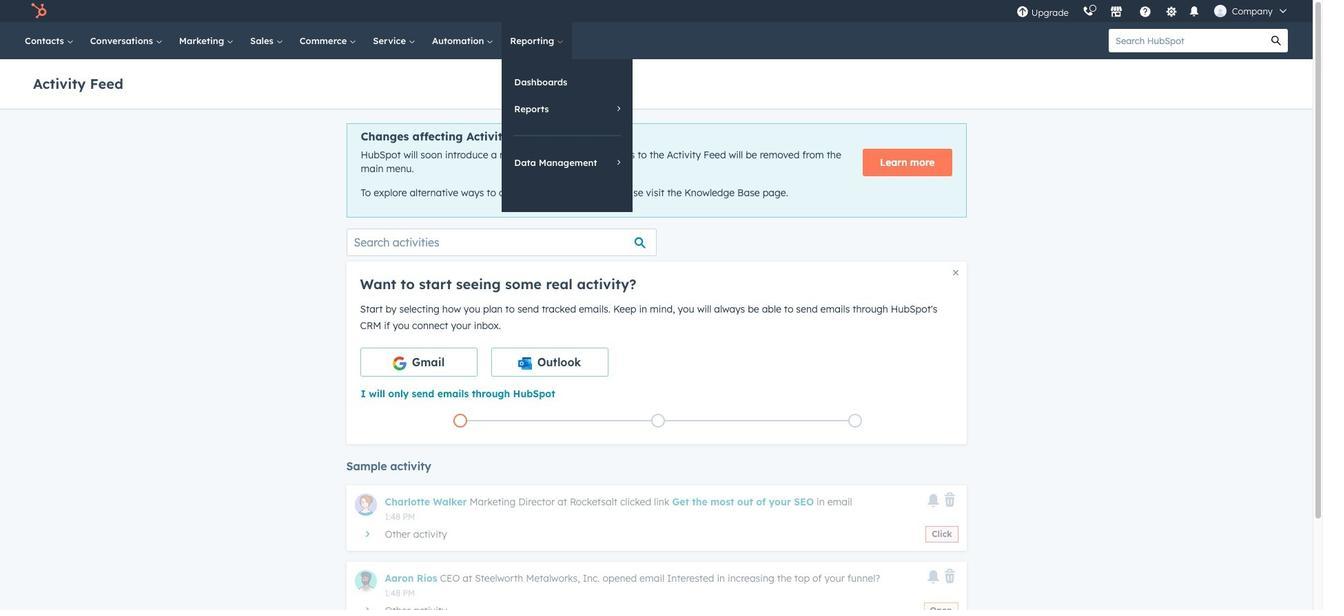 Task type: vqa. For each thing, say whether or not it's contained in the screenshot.
User Guides element
no



Task type: describe. For each thing, give the bounding box(es) containing it.
reporting menu
[[502, 59, 633, 212]]

onboarding.steps.sendtrackedemailingmail.title image
[[655, 418, 662, 426]]

Search activities search field
[[347, 229, 657, 256]]

close image
[[953, 270, 959, 276]]



Task type: locate. For each thing, give the bounding box(es) containing it.
onboarding.steps.finalstep.title image
[[852, 418, 859, 426]]

marketplaces image
[[1111, 6, 1123, 19]]

menu
[[1010, 0, 1297, 22]]

Search HubSpot search field
[[1110, 29, 1265, 52]]

None checkbox
[[360, 348, 478, 377]]

list
[[362, 412, 955, 431]]

None checkbox
[[491, 348, 609, 377]]

jacob simon image
[[1215, 5, 1227, 17]]



